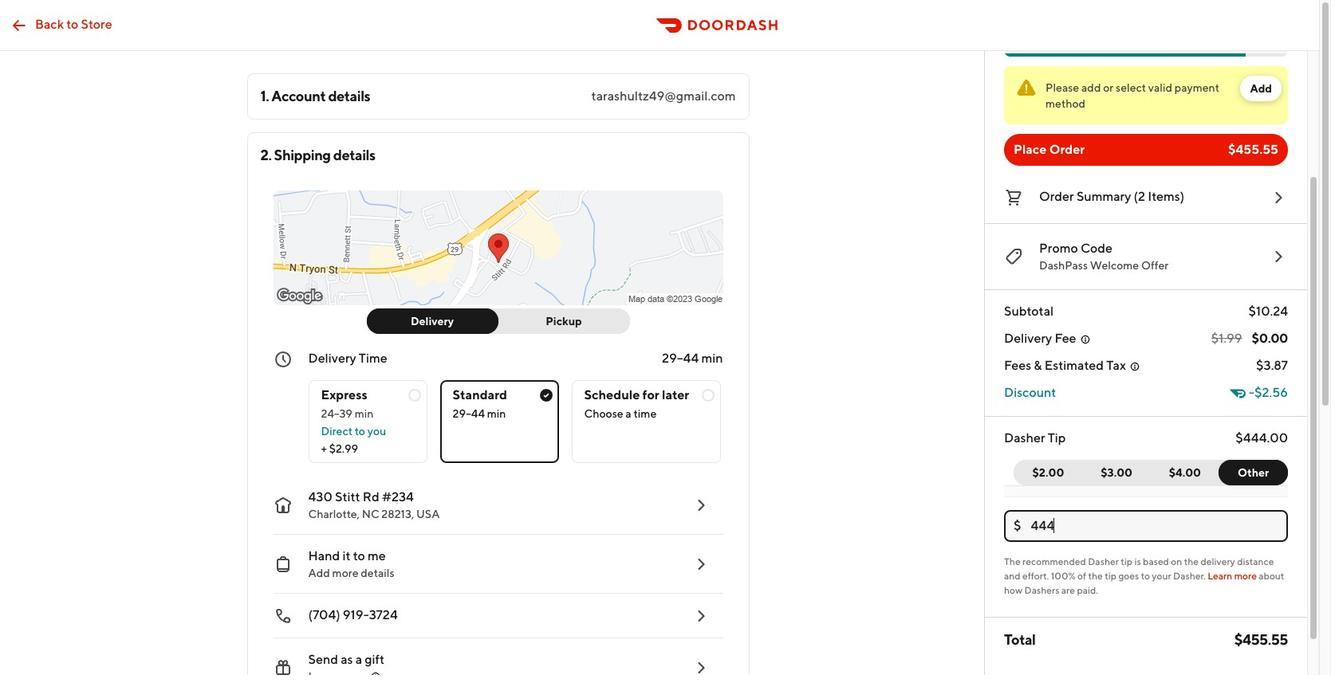 Task type: vqa. For each thing, say whether or not it's contained in the screenshot.
paid.
yes



Task type: locate. For each thing, give the bounding box(es) containing it.
details right 1. account on the top left
[[328, 88, 370, 104]]

1 vertical spatial details
[[333, 147, 375, 164]]

1 vertical spatial 29–44
[[453, 408, 485, 420]]

add right payment
[[1250, 82, 1272, 95]]

24–39
[[321, 408, 352, 420]]

to inside hand it to me add more details
[[353, 549, 365, 564]]

1 horizontal spatial a
[[626, 408, 632, 420]]

to right the back
[[66, 16, 78, 32]]

1 horizontal spatial dasher
[[1088, 556, 1119, 568]]

0 horizontal spatial more
[[332, 567, 359, 580]]

your
[[1152, 570, 1171, 582]]

add down hand
[[308, 567, 330, 580]]

$10.24
[[1249, 304, 1288, 319]]

is
[[1135, 556, 1141, 568]]

details for 2. shipping details
[[333, 147, 375, 164]]

-
[[1249, 385, 1255, 400]]

0 vertical spatial add
[[1250, 82, 1272, 95]]

more
[[332, 567, 359, 580], [1234, 570, 1257, 582]]

$455.55 down about at the right of page
[[1234, 632, 1288, 648]]

0 vertical spatial order
[[1049, 142, 1085, 157]]

1 horizontal spatial delivery
[[411, 315, 454, 328]]

distance
[[1237, 556, 1274, 568]]

details for 1. account details
[[328, 88, 370, 104]]

details down me
[[361, 567, 395, 580]]

order right place
[[1049, 142, 1085, 157]]

please
[[1046, 81, 1079, 94]]

29–44
[[662, 351, 699, 366], [453, 408, 485, 420]]

dasher left tip on the right of page
[[1004, 431, 1045, 446]]

$2.99
[[329, 443, 358, 455]]

-$2.56
[[1249, 385, 1288, 400]]

tip left is
[[1121, 556, 1133, 568]]

0 horizontal spatial a
[[356, 652, 362, 668]]

send as a gift button
[[260, 639, 723, 676]]

Other tip amount text field
[[1031, 518, 1279, 535]]

tip
[[1048, 431, 1066, 446]]

express
[[321, 388, 368, 403]]

the up 'dasher.'
[[1184, 556, 1199, 568]]

2 vertical spatial delivery
[[308, 351, 356, 366]]

1 horizontal spatial 29–44
[[662, 351, 699, 366]]

0 vertical spatial dasher
[[1004, 431, 1045, 446]]

to
[[66, 16, 78, 32], [355, 425, 365, 438], [353, 549, 365, 564], [1141, 570, 1150, 582]]

1 vertical spatial 29–44 min
[[453, 408, 506, 420]]

1 horizontal spatial the
[[1184, 556, 1199, 568]]

tip amount option group
[[1014, 460, 1288, 486]]

$4.00
[[1169, 467, 1201, 479]]

$1.99
[[1211, 331, 1242, 346]]

place
[[1014, 142, 1047, 157]]

(704) 919-3724 button
[[260, 594, 723, 639]]

1 horizontal spatial 29–44 min
[[662, 351, 723, 366]]

goes
[[1119, 570, 1139, 582]]

add inside add button
[[1250, 82, 1272, 95]]

for
[[643, 388, 659, 403]]

None radio
[[308, 380, 427, 463]]

29–44 min down standard
[[453, 408, 506, 420]]

method
[[1046, 97, 1086, 110]]

1 horizontal spatial add
[[1250, 82, 1272, 95]]

or
[[1103, 81, 1114, 94]]

1. account details
[[260, 88, 370, 104]]

29–44 up later
[[662, 351, 699, 366]]

29–44 min up later
[[662, 351, 723, 366]]

to right the it
[[353, 549, 365, 564]]

29–44 down standard
[[453, 408, 485, 420]]

0 horizontal spatial add
[[308, 567, 330, 580]]

delivery
[[411, 315, 454, 328], [1004, 331, 1052, 346], [308, 351, 356, 366]]

to left your
[[1141, 570, 1150, 582]]

$455.55 down add button
[[1228, 142, 1279, 157]]

to left you
[[355, 425, 365, 438]]

2 vertical spatial details
[[361, 567, 395, 580]]

2 horizontal spatial delivery
[[1004, 331, 1052, 346]]

0 vertical spatial a
[[626, 408, 632, 420]]

430 stitt rd #234 charlotte,  nc 28213,  usa
[[308, 490, 440, 521]]

delivery or pickup selector option group
[[367, 309, 630, 334]]

send as a gift
[[308, 652, 385, 668]]

0 vertical spatial tip
[[1121, 556, 1133, 568]]

0 vertical spatial details
[[328, 88, 370, 104]]

standard
[[453, 388, 507, 403]]

min
[[701, 351, 723, 366], [355, 408, 374, 420], [487, 408, 506, 420]]

a left time
[[626, 408, 632, 420]]

later
[[662, 388, 689, 403]]

$
[[1014, 518, 1021, 534]]

dasher inside "the recommended dasher tip is based on the delivery distance and effort. 100% of the tip goes to your dasher."
[[1088, 556, 1119, 568]]

1 vertical spatial the
[[1088, 570, 1103, 582]]

add
[[1250, 82, 1272, 95], [308, 567, 330, 580]]

order summary (2 items)
[[1039, 189, 1185, 204]]

3724
[[369, 608, 398, 623]]

0 horizontal spatial delivery
[[308, 351, 356, 366]]

Other button
[[1219, 460, 1288, 486]]

none radio containing express
[[308, 380, 427, 463]]

a inside option group
[[626, 408, 632, 420]]

0 horizontal spatial the
[[1088, 570, 1103, 582]]

about
[[1259, 570, 1285, 582]]

$455.55
[[1228, 142, 1279, 157], [1234, 632, 1288, 648]]

1 vertical spatial tip
[[1105, 570, 1117, 582]]

0 vertical spatial the
[[1184, 556, 1199, 568]]

0 vertical spatial delivery
[[411, 315, 454, 328]]

1 vertical spatial delivery
[[1004, 331, 1052, 346]]

0 horizontal spatial min
[[355, 408, 374, 420]]

$444.00
[[1236, 431, 1288, 446]]

1 horizontal spatial tip
[[1121, 556, 1133, 568]]

effort.
[[1023, 570, 1049, 582]]

1 vertical spatial add
[[308, 567, 330, 580]]

option group
[[308, 368, 723, 463]]

None radio
[[440, 380, 559, 463], [572, 380, 721, 463], [440, 380, 559, 463], [572, 380, 721, 463]]

1 vertical spatial order
[[1039, 189, 1074, 204]]

$3.87
[[1256, 358, 1288, 373]]

24–39 min direct to you + $2.99
[[321, 408, 386, 455]]

29–44 min
[[662, 351, 723, 366], [453, 408, 506, 420]]

1 vertical spatial dasher
[[1088, 556, 1119, 568]]

delivery time
[[308, 351, 387, 366]]

$3.00 button
[[1082, 460, 1151, 486]]

0 horizontal spatial 29–44
[[453, 408, 485, 420]]

details right 2. shipping
[[333, 147, 375, 164]]

more down distance
[[1234, 570, 1257, 582]]

tip left goes
[[1105, 570, 1117, 582]]

schedule
[[584, 388, 640, 403]]

2 horizontal spatial min
[[701, 351, 723, 366]]

a
[[626, 408, 632, 420], [356, 652, 362, 668]]

time
[[359, 351, 387, 366]]

the
[[1184, 556, 1199, 568], [1088, 570, 1103, 582]]

the right of
[[1088, 570, 1103, 582]]

status containing please add or select valid payment method
[[1004, 66, 1288, 124]]

1 vertical spatial a
[[356, 652, 362, 668]]

more down the it
[[332, 567, 359, 580]]

dasher up goes
[[1088, 556, 1119, 568]]

status
[[1004, 66, 1288, 124]]

$2.00
[[1032, 467, 1064, 479]]

min inside 24–39 min direct to you + $2.99
[[355, 408, 374, 420]]

time
[[634, 408, 657, 420]]

paid.
[[1077, 585, 1098, 597]]

order left the "summary"
[[1039, 189, 1074, 204]]

$0.00
[[1252, 331, 1288, 346]]

a right as
[[356, 652, 362, 668]]



Task type: describe. For each thing, give the bounding box(es) containing it.
$2.56
[[1255, 385, 1288, 400]]

gift
[[365, 652, 385, 668]]

offer
[[1141, 259, 1169, 272]]

as
[[341, 652, 353, 668]]

of
[[1078, 570, 1086, 582]]

hand it to me add more details
[[308, 549, 395, 580]]

promo code dashpass welcome offer
[[1039, 241, 1169, 272]]

based
[[1143, 556, 1169, 568]]

back to store link
[[0, 9, 122, 41]]

dasher tip
[[1004, 431, 1066, 446]]

order inside button
[[1039, 189, 1074, 204]]

tarashultz49@gmail.com
[[592, 89, 736, 104]]

to inside 24–39 min direct to you + $2.99
[[355, 425, 365, 438]]

promo
[[1039, 241, 1078, 256]]

919-
[[343, 608, 369, 623]]

usa
[[416, 508, 440, 521]]

estimated
[[1045, 358, 1104, 373]]

delivery
[[1201, 556, 1235, 568]]

other
[[1238, 467, 1269, 479]]

and
[[1004, 570, 1021, 582]]

$4.00 button
[[1151, 460, 1229, 486]]

charlotte,
[[308, 508, 360, 521]]

fee
[[1055, 331, 1076, 346]]

dashers
[[1025, 585, 1060, 597]]

subtotal
[[1004, 304, 1054, 319]]

rd
[[363, 490, 380, 505]]

details inside hand it to me add more details
[[361, 567, 395, 580]]

(2
[[1134, 189, 1145, 204]]

2. shipping
[[260, 147, 331, 164]]

0 horizontal spatial 29–44 min
[[453, 408, 506, 420]]

delivery inside radio
[[411, 315, 454, 328]]

welcome
[[1090, 259, 1139, 272]]

learn more
[[1208, 570, 1257, 582]]

add
[[1082, 81, 1101, 94]]

more inside hand it to me add more details
[[332, 567, 359, 580]]

#234
[[382, 490, 414, 505]]

items)
[[1148, 189, 1185, 204]]

schedule for later
[[584, 388, 689, 403]]

please add or select valid payment method
[[1046, 81, 1220, 110]]

2. shipping details
[[260, 147, 375, 164]]

Pickup radio
[[489, 309, 630, 334]]

add inside hand it to me add more details
[[308, 567, 330, 580]]

choose
[[584, 408, 623, 420]]

dashpass
[[1039, 259, 1088, 272]]

0 vertical spatial $455.55
[[1228, 142, 1279, 157]]

0 horizontal spatial dasher
[[1004, 431, 1045, 446]]

1. account
[[260, 88, 326, 104]]

fees & estimated
[[1004, 358, 1104, 373]]

back to store
[[35, 16, 112, 32]]

1 vertical spatial $455.55
[[1234, 632, 1288, 648]]

the
[[1004, 556, 1021, 568]]

&
[[1034, 358, 1042, 373]]

$2.00 button
[[1014, 460, 1083, 486]]

on
[[1171, 556, 1182, 568]]

tax
[[1106, 358, 1126, 373]]

are
[[1062, 585, 1075, 597]]

pickup
[[546, 315, 582, 328]]

discount
[[1004, 385, 1056, 400]]

option group containing express
[[308, 368, 723, 463]]

(704) 919-3724
[[308, 608, 398, 623]]

summary
[[1077, 189, 1131, 204]]

to inside "the recommended dasher tip is based on the delivery distance and effort. 100% of the tip goes to your dasher."
[[1141, 570, 1150, 582]]

nc
[[362, 508, 379, 521]]

0 horizontal spatial tip
[[1105, 570, 1117, 582]]

choose a time
[[584, 408, 657, 420]]

send
[[308, 652, 338, 668]]

back
[[35, 16, 64, 32]]

payment
[[1175, 81, 1220, 94]]

store
[[81, 16, 112, 32]]

order summary (2 items) button
[[1004, 185, 1288, 211]]

me
[[368, 549, 386, 564]]

hand
[[308, 549, 340, 564]]

0 vertical spatial 29–44 min
[[662, 351, 723, 366]]

100%
[[1051, 570, 1076, 582]]

1 horizontal spatial more
[[1234, 570, 1257, 582]]

about how dashers are paid.
[[1004, 570, 1285, 597]]

28213,
[[382, 508, 414, 521]]

code
[[1081, 241, 1113, 256]]

a inside button
[[356, 652, 362, 668]]

recommended
[[1023, 556, 1086, 568]]

select
[[1116, 81, 1146, 94]]

total
[[1004, 632, 1036, 648]]

the recommended dasher tip is based on the delivery distance and effort. 100% of the tip goes to your dasher.
[[1004, 556, 1274, 582]]

place order
[[1014, 142, 1085, 157]]

none radio inside option group
[[308, 380, 427, 463]]

valid
[[1148, 81, 1173, 94]]

+
[[321, 443, 327, 455]]

add button
[[1241, 76, 1282, 101]]

learn more link
[[1208, 570, 1257, 582]]

(704)
[[308, 608, 340, 623]]

you
[[368, 425, 386, 438]]

0 vertical spatial 29–44
[[662, 351, 699, 366]]

dasher.
[[1173, 570, 1206, 582]]

stitt
[[335, 490, 360, 505]]

Delivery radio
[[367, 309, 498, 334]]

learn
[[1208, 570, 1233, 582]]

it
[[342, 549, 351, 564]]

direct
[[321, 425, 353, 438]]

1 horizontal spatial min
[[487, 408, 506, 420]]



